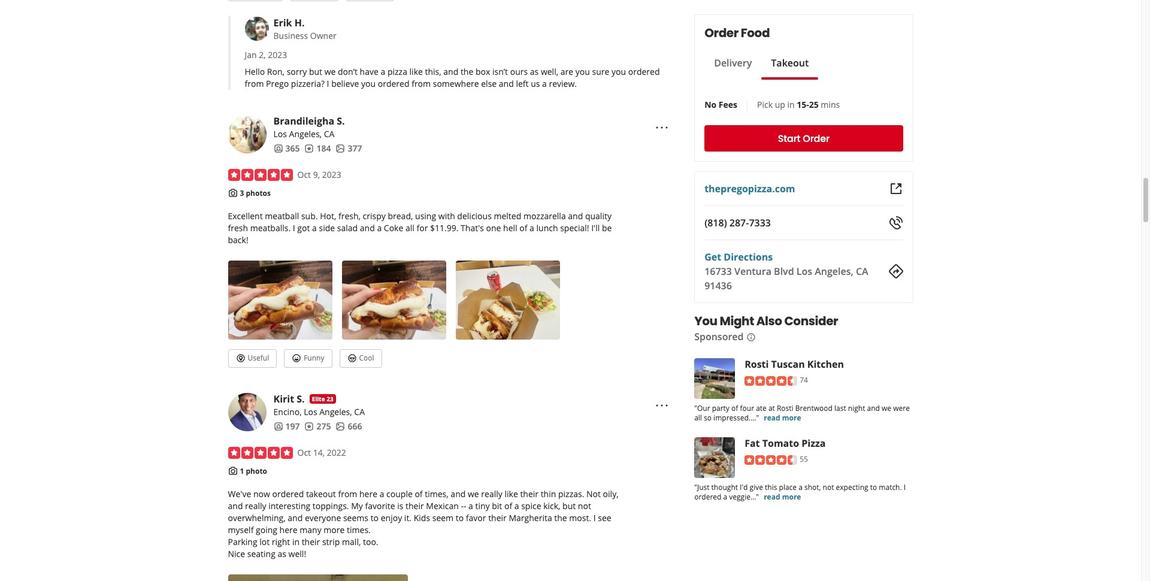 Task type: describe. For each thing, give the bounding box(es) containing it.
oct 14, 2022
[[297, 447, 346, 458]]

side
[[319, 222, 335, 234]]

read for tuscan
[[764, 413, 780, 423]]

1 horizontal spatial you
[[576, 66, 590, 77]]

special!
[[560, 222, 589, 234]]

ordered inside "just thought i'd give this place a shot, not expecting to match. i ordered a veggie…"
[[695, 492, 722, 502]]

us
[[531, 78, 540, 89]]

photo
[[246, 466, 267, 476]]

isn't
[[492, 66, 508, 77]]

more for tomato
[[782, 492, 801, 502]]

pick up in 15-25 mins
[[757, 99, 840, 110]]

fees
[[719, 99, 738, 110]]

i'd
[[740, 482, 748, 493]]

but inside jan 2, 2023 hello ron, sorry but we don't have a pizza like this, and the box isn't ours as well, are you sure you ordered from prego pizzeria? i believe you ordered from somewhere else and left us a review.
[[309, 66, 322, 77]]

review.
[[549, 78, 577, 89]]

i'll
[[591, 222, 600, 234]]

encino,
[[274, 406, 302, 418]]

times,
[[425, 488, 449, 500]]

los inside elite 23 encino, los angeles, ca
[[304, 406, 317, 418]]

2023 for 9,
[[322, 169, 341, 180]]

1 photo
[[240, 466, 267, 476]]

rosti inside ""our party of four ate at rosti brentwood last night and we were all so impressed.…""
[[777, 403, 794, 413]]

0 horizontal spatial you
[[361, 78, 376, 89]]

bread,
[[388, 210, 413, 222]]

margherita
[[509, 512, 552, 524]]

sorry
[[287, 66, 307, 77]]

3 photos
[[240, 188, 271, 198]]

0 horizontal spatial here
[[280, 524, 298, 536]]

favor
[[466, 512, 486, 524]]

this
[[765, 482, 777, 493]]

well!
[[289, 548, 306, 560]]

we've
[[228, 488, 251, 500]]

pizza
[[388, 66, 407, 77]]

pick
[[757, 99, 773, 110]]

thepregopizza.com link
[[705, 182, 795, 195]]

0 horizontal spatial really
[[245, 500, 266, 512]]

you might also consider
[[695, 313, 838, 330]]

and up somewhere
[[444, 66, 459, 77]]

menu image
[[655, 398, 669, 413]]

to inside "just thought i'd give this place a shot, not expecting to match. i ordered a veggie…"
[[870, 482, 877, 493]]

delivery
[[714, 56, 752, 70]]

their down the bit
[[488, 512, 507, 524]]

i inside jan 2, 2023 hello ron, sorry but we don't have a pizza like this, and the box isn't ours as well, are you sure you ordered from prego pizzeria? i believe you ordered from somewhere else and left us a review.
[[327, 78, 329, 89]]

photo of brandileigha s. image
[[228, 115, 266, 153]]

"just thought i'd give this place a shot, not expecting to match. i ordered a veggie…"
[[695, 482, 906, 502]]

thin
[[541, 488, 556, 500]]

strip
[[322, 536, 340, 548]]

2 horizontal spatial from
[[412, 78, 431, 89]]

expecting
[[836, 482, 869, 493]]

2022
[[327, 447, 346, 458]]

no fees
[[705, 99, 738, 110]]

menu image
[[655, 120, 669, 135]]

"our
[[695, 403, 710, 413]]

kick,
[[544, 500, 561, 512]]

nice
[[228, 548, 245, 560]]

all inside ""our party of four ate at rosti brentwood last night and we were all so impressed.…""
[[695, 413, 702, 423]]

crispy
[[363, 210, 386, 222]]

from inside we've now ordered takeout from here a couple of times, and we really like their thin pizzas. not oily, and really interesting toppings. my favorite is their mexican -- a tiny bit of a spice kick, but not overwhelming, and everyone seems to enjoy it. kids seem to favor their margherita the most. i see myself going here many more times. parking lot right in their strip mall, too. nice seating as well!
[[338, 488, 357, 500]]

24 external link v2 image
[[889, 182, 903, 196]]

consider
[[785, 313, 838, 330]]

using
[[415, 210, 436, 222]]

a left shot, on the right of the page
[[799, 482, 803, 493]]

pizza
[[802, 437, 826, 450]]

kirit
[[274, 392, 294, 406]]

and down crispy
[[360, 222, 375, 234]]

24 phone v2 image
[[889, 216, 903, 230]]

read more link for tomato
[[764, 492, 801, 502]]

1
[[240, 466, 244, 476]]

food
[[741, 25, 770, 41]]

1 horizontal spatial really
[[481, 488, 503, 500]]

at
[[769, 403, 775, 413]]

287-
[[730, 216, 749, 229]]

somewhere
[[433, 78, 479, 89]]

ventura
[[735, 265, 772, 278]]

ca inside brandileigha s. los angeles, ca
[[324, 128, 335, 139]]

666
[[348, 421, 362, 432]]

toppings.
[[313, 500, 349, 512]]

mozzarella
[[524, 210, 566, 222]]

16 photos v2 image for kirit s.
[[336, 422, 345, 431]]

favorite
[[365, 500, 395, 512]]

angeles, inside brandileigha s. los angeles, ca
[[289, 128, 322, 139]]

16 cool v2 image
[[347, 353, 357, 363]]

photo of erik h. image
[[245, 17, 269, 41]]

meatballs.
[[250, 222, 291, 234]]

14,
[[313, 447, 325, 458]]

all inside excellent meatball sub. hot, fresh, crispy bread, using with delicious melted mozzarella and quality fresh meatballs. i got a side salad and a coke all for $11.99. that's one hell of a lunch special! i'll be back!
[[406, 222, 414, 234]]

party
[[712, 403, 730, 413]]

a left spice
[[515, 500, 519, 512]]

16 review v2 image
[[305, 144, 314, 153]]

we inside jan 2, 2023 hello ron, sorry but we don't have a pizza like this, and the box isn't ours as well, are you sure you ordered from prego pizzeria? i believe you ordered from somewhere else and left us a review.
[[325, 66, 336, 77]]

get directions 16733 ventura blvd los angeles, ca 91436
[[705, 250, 869, 292]]

photos element for brandileigha s.
[[336, 142, 362, 154]]

myself
[[228, 524, 254, 536]]

a right got
[[312, 222, 317, 234]]

1 horizontal spatial here
[[360, 488, 377, 500]]

16 photos v2 image for brandileigha s.
[[336, 144, 345, 153]]

sure
[[592, 66, 610, 77]]

1 photo link
[[240, 466, 267, 476]]

fresh,
[[338, 210, 361, 222]]

not inside we've now ordered takeout from here a couple of times, and we really like their thin pizzas. not oily, and really interesting toppings. my favorite is their mexican -- a tiny bit of a spice kick, but not overwhelming, and everyone seems to enjoy it. kids seem to favor their margherita the most. i see myself going here many more times. parking lot right in their strip mall, too. nice seating as well!
[[578, 500, 591, 512]]

seem
[[432, 512, 454, 524]]

4.5 star rating image for tomato
[[745, 455, 798, 465]]

i inside excellent meatball sub. hot, fresh, crispy bread, using with delicious melted mozzarella and quality fresh meatballs. i got a side salad and a coke all for $11.99. that's one hell of a lunch special! i'll be back!
[[293, 222, 295, 234]]

have
[[360, 66, 379, 77]]

give
[[750, 482, 763, 493]]

angeles, inside elite 23 encino, los angeles, ca
[[319, 406, 352, 418]]

2 horizontal spatial you
[[612, 66, 626, 77]]

elite
[[312, 395, 325, 403]]

most.
[[569, 512, 591, 524]]

of right the bit
[[504, 500, 512, 512]]

order inside button
[[803, 132, 830, 145]]

25
[[809, 99, 819, 110]]

hello
[[245, 66, 265, 77]]

takeout
[[771, 56, 809, 70]]

ordered down pizza
[[378, 78, 410, 89]]

1 - from the left
[[461, 500, 464, 512]]

overwhelming,
[[228, 512, 286, 524]]

many
[[300, 524, 322, 536]]

oct for brandileigha s.
[[297, 169, 311, 180]]

0 vertical spatial in
[[788, 99, 795, 110]]

fat tomato pizza image
[[695, 437, 735, 478]]

photos element for kirit s.
[[336, 421, 362, 433]]

that's
[[461, 222, 484, 234]]

16733
[[705, 265, 732, 278]]

their down "many"
[[302, 536, 320, 548]]

funny
[[304, 353, 324, 363]]

and down isn't in the top left of the page
[[499, 78, 514, 89]]

jan
[[245, 49, 257, 60]]

16 info v2 image
[[746, 332, 756, 342]]

"our party of four ate at rosti brentwood last night and we were all so impressed.…"
[[695, 403, 910, 423]]

a right us
[[542, 78, 547, 89]]

left
[[516, 78, 529, 89]]

elite 23 encino, los angeles, ca
[[274, 395, 365, 418]]

0 horizontal spatial from
[[245, 78, 264, 89]]

salad
[[337, 222, 358, 234]]

as inside jan 2, 2023 hello ron, sorry but we don't have a pizza like this, and the box isn't ours as well, are you sure you ordered from prego pizzeria? i believe you ordered from somewhere else and left us a review.
[[530, 66, 539, 77]]

ordered inside we've now ordered takeout from here a couple of times, and we really like their thin pizzas. not oily, and really interesting toppings. my favorite is their mexican -- a tiny bit of a spice kick, but not overwhelming, and everyone seems to enjoy it. kids seem to favor their margherita the most. i see myself going here many more times. parking lot right in their strip mall, too. nice seating as well!
[[272, 488, 304, 500]]

and inside ""our party of four ate at rosti brentwood last night and we were all so impressed.…""
[[867, 403, 880, 413]]

more inside we've now ordered takeout from here a couple of times, and we really like their thin pizzas. not oily, and really interesting toppings. my favorite is their mexican -- a tiny bit of a spice kick, but not overwhelming, and everyone seems to enjoy it. kids seem to favor their margherita the most. i see myself going here many more times. parking lot right in their strip mall, too. nice seating as well!
[[324, 524, 345, 536]]

their up it.
[[406, 500, 424, 512]]

be
[[602, 222, 612, 234]]

angeles, inside get directions 16733 ventura blvd los angeles, ca 91436
[[815, 265, 854, 278]]

ordered right sure
[[628, 66, 660, 77]]

i inside we've now ordered takeout from here a couple of times, and we really like their thin pizzas. not oily, and really interesting toppings. my favorite is their mexican -- a tiny bit of a spice kick, but not overwhelming, and everyone seems to enjoy it. kids seem to favor their margherita the most. i see myself going here many more times. parking lot right in their strip mall, too. nice seating as well!
[[594, 512, 596, 524]]

kitchen
[[808, 358, 844, 371]]

read for tomato
[[764, 492, 780, 502]]

of left times,
[[415, 488, 423, 500]]

brandileigha s. los angeles, ca
[[274, 114, 345, 139]]

the inside jan 2, 2023 hello ron, sorry but we don't have a pizza like this, and the box isn't ours as well, are you sure you ordered from prego pizzeria? i believe you ordered from somewhere else and left us a review.
[[461, 66, 474, 77]]



Task type: locate. For each thing, give the bounding box(es) containing it.
match.
[[879, 482, 902, 493]]

and right night
[[867, 403, 880, 413]]

but up pizzeria?
[[309, 66, 322, 77]]

1 photos element from the top
[[336, 142, 362, 154]]

you
[[576, 66, 590, 77], [612, 66, 626, 77], [361, 78, 376, 89]]

0 vertical spatial read
[[764, 413, 780, 423]]

s. for brandileigha s. los angeles, ca
[[337, 114, 345, 127]]

a left tiny
[[469, 500, 473, 512]]

a right have
[[381, 66, 385, 77]]

24 directions v2 image
[[889, 264, 903, 279]]

0 vertical spatial all
[[406, 222, 414, 234]]

you down have
[[361, 78, 376, 89]]

prego
[[266, 78, 289, 89]]

0 vertical spatial s.
[[337, 114, 345, 127]]

like inside we've now ordered takeout from here a couple of times, and we really like their thin pizzas. not oily, and really interesting toppings. my favorite is their mexican -- a tiny bit of a spice kick, but not overwhelming, and everyone seems to enjoy it. kids seem to favor their margherita the most. i see myself going here many more times. parking lot right in their strip mall, too. nice seating as well!
[[505, 488, 518, 500]]

ordered up interesting
[[272, 488, 304, 500]]

0 vertical spatial oct
[[297, 169, 311, 180]]

0 vertical spatial 5 star rating image
[[228, 169, 293, 181]]

4.5 star rating image down tuscan
[[745, 376, 798, 386]]

blvd
[[774, 265, 794, 278]]

you
[[695, 313, 718, 330]]

owner
[[310, 30, 337, 41]]

16 friends v2 image for brandileigha s.
[[274, 144, 283, 153]]

2023 right 9,
[[322, 169, 341, 180]]

erik
[[274, 16, 292, 29]]

0 vertical spatial as
[[530, 66, 539, 77]]

friends element containing 365
[[274, 142, 300, 154]]

not right shot, on the right of the page
[[823, 482, 834, 493]]

s. for kirit s.
[[297, 392, 305, 406]]

365
[[285, 142, 300, 154]]

going
[[256, 524, 277, 536]]

takeout tab panel
[[705, 80, 819, 84]]

16 review v2 image
[[305, 422, 314, 431]]

1 5 star rating image from the top
[[228, 169, 293, 181]]

9,
[[313, 169, 320, 180]]

2 vertical spatial angeles,
[[319, 406, 352, 418]]

reviews element for kirit s.
[[305, 421, 331, 433]]

2 vertical spatial ca
[[354, 406, 365, 418]]

i inside "just thought i'd give this place a shot, not expecting to match. i ordered a veggie…"
[[904, 482, 906, 493]]

ca left 24 directions v2 icon
[[856, 265, 869, 278]]

1 16 camera v2 image from the top
[[228, 188, 238, 197]]

read more link right give
[[764, 492, 801, 502]]

erik h. business owner
[[274, 16, 337, 41]]

tab list containing delivery
[[705, 56, 819, 80]]

5 star rating image for kirit s.
[[228, 447, 293, 459]]

16 camera v2 image
[[228, 188, 238, 197], [228, 466, 238, 476]]

2023
[[268, 49, 287, 60], [322, 169, 341, 180]]

15-
[[797, 99, 809, 110]]

0 horizontal spatial order
[[705, 25, 739, 41]]

2 reviews element from the top
[[305, 421, 331, 433]]

photos element
[[336, 142, 362, 154], [336, 421, 362, 433]]

1 vertical spatial reviews element
[[305, 421, 331, 433]]

ca up 184
[[324, 128, 335, 139]]

tiny
[[475, 500, 490, 512]]

1 16 friends v2 image from the top
[[274, 144, 283, 153]]

we for "our party of four ate at rosti brentwood last night and we were all so impressed.…"
[[882, 403, 892, 413]]

as up us
[[530, 66, 539, 77]]

2 16 friends v2 image from the top
[[274, 422, 283, 431]]

so
[[704, 413, 712, 423]]

55
[[800, 454, 808, 464]]

interesting
[[269, 500, 310, 512]]

5 star rating image for brandileigha s.
[[228, 169, 293, 181]]

1 horizontal spatial to
[[456, 512, 464, 524]]

like up margherita on the bottom of page
[[505, 488, 518, 500]]

1 vertical spatial photos element
[[336, 421, 362, 433]]

as down right
[[278, 548, 286, 560]]

all
[[406, 222, 414, 234], [695, 413, 702, 423]]

1 16 photos v2 image from the top
[[336, 144, 345, 153]]

pizzas.
[[558, 488, 584, 500]]

and up special! at the top
[[568, 210, 583, 222]]

4.5 star rating image
[[745, 376, 798, 386], [745, 455, 798, 465]]

a down crispy
[[377, 222, 382, 234]]

kirit s. link
[[274, 392, 305, 406]]

2 horizontal spatial we
[[882, 403, 892, 413]]

1 horizontal spatial 2023
[[322, 169, 341, 180]]

more right this
[[782, 492, 801, 502]]

1 horizontal spatial all
[[695, 413, 702, 423]]

more for tuscan
[[782, 413, 801, 423]]

kids
[[414, 512, 430, 524]]

2 4.5 star rating image from the top
[[745, 455, 798, 465]]

a up the favorite
[[380, 488, 384, 500]]

2 vertical spatial we
[[468, 488, 479, 500]]

we've now ordered takeout from here a couple of times, and we really like their thin pizzas. not oily, and really interesting toppings. my favorite is their mexican -- a tiny bit of a spice kick, but not overwhelming, and everyone seems to enjoy it. kids seem to favor their margherita the most. i see myself going here many more times. parking lot right in their strip mall, too. nice seating as well!
[[228, 488, 619, 560]]

reviews element down brandileigha s. los angeles, ca
[[305, 142, 331, 154]]

16 camera v2 image left 1
[[228, 466, 238, 476]]

0 vertical spatial 16 camera v2 image
[[228, 188, 238, 197]]

we left don't
[[325, 66, 336, 77]]

2023 right 2,
[[268, 49, 287, 60]]

2 vertical spatial los
[[304, 406, 317, 418]]

quality
[[585, 210, 612, 222]]

lot
[[260, 536, 270, 548]]

of inside excellent meatball sub. hot, fresh, crispy bread, using with delicious melted mozzarella and quality fresh meatballs. i got a side salad and a coke all for $11.99. that's one hell of a lunch special! i'll be back!
[[520, 222, 528, 234]]

we for we've now ordered takeout from here a couple of times, and we really like their thin pizzas. not oily, and really interesting toppings. my favorite is their mexican -- a tiny bit of a spice kick, but not overwhelming, and everyone seems to enjoy it. kids seem to favor their margherita the most. i see myself going here many more times. parking lot right in their strip mall, too. nice seating as well!
[[468, 488, 479, 500]]

2023 inside jan 2, 2023 hello ron, sorry but we don't have a pizza like this, and the box isn't ours as well, are you sure you ordered from prego pizzeria? i believe you ordered from somewhere else and left us a review.
[[268, 49, 287, 60]]

0 vertical spatial really
[[481, 488, 503, 500]]

friends element containing 197
[[274, 421, 300, 433]]

1 horizontal spatial as
[[530, 66, 539, 77]]

5 star rating image up photo
[[228, 447, 293, 459]]

the left 'box'
[[461, 66, 474, 77]]

read more link for tuscan
[[764, 413, 801, 423]]

their up spice
[[520, 488, 539, 500]]

four
[[740, 403, 754, 413]]

1 vertical spatial read
[[764, 492, 780, 502]]

here up the my
[[360, 488, 377, 500]]

16 friends v2 image left 197
[[274, 422, 283, 431]]

all left "for" at the left of page
[[406, 222, 414, 234]]

meatball
[[265, 210, 299, 222]]

right
[[272, 536, 290, 548]]

not inside "just thought i'd give this place a shot, not expecting to match. i ordered a veggie…"
[[823, 482, 834, 493]]

with
[[438, 210, 455, 222]]

1 vertical spatial angeles,
[[815, 265, 854, 278]]

excellent
[[228, 210, 263, 222]]

1 vertical spatial 16 friends v2 image
[[274, 422, 283, 431]]

photos element right 275
[[336, 421, 362, 433]]

in
[[788, 99, 795, 110], [292, 536, 300, 548]]

1 horizontal spatial but
[[563, 500, 576, 512]]

1 read from the top
[[764, 413, 780, 423]]

to left favor
[[456, 512, 464, 524]]

5 star rating image
[[228, 169, 293, 181], [228, 447, 293, 459]]

0 horizontal spatial like
[[410, 66, 423, 77]]

rosti tuscan kitchen image
[[695, 358, 735, 399]]

0 horizontal spatial in
[[292, 536, 300, 548]]

of left four
[[732, 403, 738, 413]]

of right hell
[[520, 222, 528, 234]]

1 read more from the top
[[764, 413, 801, 423]]

tab list
[[705, 56, 819, 80]]

1 vertical spatial ca
[[856, 265, 869, 278]]

oily,
[[603, 488, 619, 500]]

0 horizontal spatial all
[[406, 222, 414, 234]]

cool
[[359, 353, 374, 363]]

1 horizontal spatial ca
[[354, 406, 365, 418]]

of
[[520, 222, 528, 234], [732, 403, 738, 413], [415, 488, 423, 500], [504, 500, 512, 512]]

not up most.
[[578, 500, 591, 512]]

0 horizontal spatial rosti
[[745, 358, 769, 371]]

i left got
[[293, 222, 295, 234]]

1 vertical spatial friends element
[[274, 421, 300, 433]]

0 vertical spatial the
[[461, 66, 474, 77]]

but down pizzas.
[[563, 500, 576, 512]]

3
[[240, 188, 244, 198]]

0 horizontal spatial to
[[371, 512, 379, 524]]

brandileigha
[[274, 114, 334, 127]]

0 horizontal spatial the
[[461, 66, 474, 77]]

4.5 star rating image down tomato
[[745, 455, 798, 465]]

a left veggie…"
[[723, 492, 727, 502]]

1 vertical spatial 2023
[[322, 169, 341, 180]]

friends element for kirit s.
[[274, 421, 300, 433]]

4.5 star rating image for tuscan
[[745, 376, 798, 386]]

reviews element down elite 23 encino, los angeles, ca
[[305, 421, 331, 433]]

reviews element for brandileigha s.
[[305, 142, 331, 154]]

too.
[[363, 536, 378, 548]]

0 vertical spatial we
[[325, 66, 336, 77]]

0 vertical spatial reviews element
[[305, 142, 331, 154]]

in up well!
[[292, 536, 300, 548]]

1 vertical spatial los
[[797, 265, 812, 278]]

angeles, down 23 in the left of the page
[[319, 406, 352, 418]]

1 oct from the top
[[297, 169, 311, 180]]

0 vertical spatial read more
[[764, 413, 801, 423]]

1 vertical spatial 4.5 star rating image
[[745, 455, 798, 465]]

seating
[[247, 548, 276, 560]]

2 - from the left
[[464, 500, 466, 512]]

2 read from the top
[[764, 492, 780, 502]]

los inside get directions 16733 ventura blvd los angeles, ca 91436
[[797, 265, 812, 278]]

s. right kirit
[[297, 392, 305, 406]]

read right four
[[764, 413, 780, 423]]

this,
[[425, 66, 441, 77]]

a
[[381, 66, 385, 77], [542, 78, 547, 89], [312, 222, 317, 234], [377, 222, 382, 234], [530, 222, 534, 234], [799, 482, 803, 493], [380, 488, 384, 500], [723, 492, 727, 502], [469, 500, 473, 512], [515, 500, 519, 512]]

lunch
[[537, 222, 558, 234]]

friends element down encino,
[[274, 421, 300, 433]]

fat
[[745, 437, 760, 450]]

2023 for 2,
[[268, 49, 287, 60]]

excellent meatball sub. hot, fresh, crispy bread, using with delicious melted mozzarella and quality fresh meatballs. i got a side salad and a coke all for $11.99. that's one hell of a lunch special! i'll be back!
[[228, 210, 612, 246]]

photos element containing 666
[[336, 421, 362, 433]]

1 read more link from the top
[[764, 413, 801, 423]]

1 horizontal spatial we
[[468, 488, 479, 500]]

1 vertical spatial here
[[280, 524, 298, 536]]

1 vertical spatial as
[[278, 548, 286, 560]]

here up right
[[280, 524, 298, 536]]

but inside we've now ordered takeout from here a couple of times, and we really like their thin pizzas. not oily, and really interesting toppings. my favorite is their mexican -- a tiny bit of a spice kick, but not overwhelming, and everyone seems to enjoy it. kids seem to favor their margherita the most. i see myself going here many more times. parking lot right in their strip mall, too. nice seating as well!
[[563, 500, 576, 512]]

for
[[417, 222, 428, 234]]

0 vertical spatial not
[[823, 482, 834, 493]]

believe
[[331, 78, 359, 89]]

0 vertical spatial 16 photos v2 image
[[336, 144, 345, 153]]

it.
[[404, 512, 412, 524]]

377
[[348, 142, 362, 154]]

- up favor
[[464, 500, 466, 512]]

1 horizontal spatial in
[[788, 99, 795, 110]]

23
[[327, 395, 333, 403]]

really up overwhelming,
[[245, 500, 266, 512]]

order food
[[705, 25, 770, 41]]

2 horizontal spatial ca
[[856, 265, 869, 278]]

2 16 camera v2 image from the top
[[228, 466, 238, 476]]

but
[[309, 66, 322, 77], [563, 500, 576, 512]]

16 funny v2 image
[[292, 353, 301, 363]]

and up mexican at left
[[451, 488, 466, 500]]

not
[[823, 482, 834, 493], [578, 500, 591, 512]]

0 horizontal spatial s.
[[297, 392, 305, 406]]

we left were
[[882, 403, 892, 413]]

2 read more from the top
[[764, 492, 801, 502]]

0 horizontal spatial los
[[274, 128, 287, 139]]

enjoy
[[381, 512, 402, 524]]

197
[[285, 421, 300, 432]]

were
[[893, 403, 910, 413]]

2 friends element from the top
[[274, 421, 300, 433]]

0 vertical spatial angeles,
[[289, 128, 322, 139]]

16 photos v2 image
[[336, 144, 345, 153], [336, 422, 345, 431]]

$11.99.
[[430, 222, 459, 234]]

the
[[461, 66, 474, 77], [554, 512, 567, 524]]

0 vertical spatial rosti
[[745, 358, 769, 371]]

photos element containing 377
[[336, 142, 362, 154]]

the inside we've now ordered takeout from here a couple of times, and we really like their thin pizzas. not oily, and really interesting toppings. my favorite is their mexican -- a tiny bit of a spice kick, but not overwhelming, and everyone seems to enjoy it. kids seem to favor their margherita the most. i see myself going here many more times. parking lot right in their strip mall, too. nice seating as well!
[[554, 512, 567, 524]]

sponsored
[[695, 330, 744, 343]]

1 vertical spatial really
[[245, 500, 266, 512]]

angeles, down brandileigha
[[289, 128, 322, 139]]

i right match.
[[904, 482, 906, 493]]

the down kick,
[[554, 512, 567, 524]]

read more link up tomato
[[764, 413, 801, 423]]

0 vertical spatial like
[[410, 66, 423, 77]]

more right at
[[782, 413, 801, 423]]

from
[[245, 78, 264, 89], [412, 78, 431, 89], [338, 488, 357, 500]]

in right up at the top right of page
[[788, 99, 795, 110]]

2,
[[259, 49, 266, 60]]

rosti down 16 info v2 image
[[745, 358, 769, 371]]

order
[[705, 25, 739, 41], [803, 132, 830, 145]]

0 horizontal spatial ca
[[324, 128, 335, 139]]

in inside we've now ordered takeout from here a couple of times, and we really like their thin pizzas. not oily, and really interesting toppings. my favorite is their mexican -- a tiny bit of a spice kick, but not overwhelming, and everyone seems to enjoy it. kids seem to favor their margherita the most. i see myself going here many more times. parking lot right in their strip mall, too. nice seating as well!
[[292, 536, 300, 548]]

5 star rating image up photos
[[228, 169, 293, 181]]

to down the favorite
[[371, 512, 379, 524]]

to left match.
[[870, 482, 877, 493]]

0 horizontal spatial but
[[309, 66, 322, 77]]

more up the strip
[[324, 524, 345, 536]]

read more for tuscan
[[764, 413, 801, 423]]

2 photos element from the top
[[336, 421, 362, 433]]

order up 'delivery'
[[705, 25, 739, 41]]

from up the my
[[338, 488, 357, 500]]

angeles, right blvd
[[815, 265, 854, 278]]

1 horizontal spatial like
[[505, 488, 518, 500]]

else
[[481, 78, 497, 89]]

read more up tomato
[[764, 413, 801, 423]]

ca inside elite 23 encino, los angeles, ca
[[354, 406, 365, 418]]

0 horizontal spatial as
[[278, 548, 286, 560]]

0 vertical spatial 16 friends v2 image
[[274, 144, 283, 153]]

i left see
[[594, 512, 596, 524]]

0 vertical spatial 2023
[[268, 49, 287, 60]]

thepregopizza.com
[[705, 182, 795, 195]]

photo of kirit s. image
[[228, 393, 266, 431]]

0 horizontal spatial 2023
[[268, 49, 287, 60]]

1 vertical spatial in
[[292, 536, 300, 548]]

we inside we've now ordered takeout from here a couple of times, and we really like their thin pizzas. not oily, and really interesting toppings. my favorite is their mexican -- a tiny bit of a spice kick, but not overwhelming, and everyone seems to enjoy it. kids seem to favor their margherita the most. i see myself going here many more times. parking lot right in their strip mall, too. nice seating as well!
[[468, 488, 479, 500]]

0 vertical spatial friends element
[[274, 142, 300, 154]]

0 vertical spatial more
[[782, 413, 801, 423]]

0 vertical spatial here
[[360, 488, 377, 500]]

night
[[848, 403, 865, 413]]

los up 365
[[274, 128, 287, 139]]

read more link
[[764, 413, 801, 423], [764, 492, 801, 502]]

1 vertical spatial 16 camera v2 image
[[228, 466, 238, 476]]

takeout
[[306, 488, 336, 500]]

you right sure
[[612, 66, 626, 77]]

2 horizontal spatial los
[[797, 265, 812, 278]]

(818) 287-7333
[[705, 216, 771, 229]]

friends element for brandileigha s.
[[274, 142, 300, 154]]

s. inside brandileigha s. los angeles, ca
[[337, 114, 345, 127]]

really up the bit
[[481, 488, 503, 500]]

los up 16 review v2 image
[[304, 406, 317, 418]]

friends element
[[274, 142, 300, 154], [274, 421, 300, 433]]

1 vertical spatial but
[[563, 500, 576, 512]]

2 5 star rating image from the top
[[228, 447, 293, 459]]

2 vertical spatial more
[[324, 524, 345, 536]]

oct left 9,
[[297, 169, 311, 180]]

like inside jan 2, 2023 hello ron, sorry but we don't have a pizza like this, and the box isn't ours as well, are you sure you ordered from prego pizzeria? i believe you ordered from somewhere else and left us a review.
[[410, 66, 423, 77]]

fat tomato pizza
[[745, 437, 826, 450]]

from down the this, on the top
[[412, 78, 431, 89]]

1 vertical spatial we
[[882, 403, 892, 413]]

2 oct from the top
[[297, 447, 311, 458]]

1 vertical spatial read more link
[[764, 492, 801, 502]]

1 reviews element from the top
[[305, 142, 331, 154]]

1 horizontal spatial los
[[304, 406, 317, 418]]

elite 23 link
[[310, 394, 336, 404]]

- right mexican at left
[[461, 500, 464, 512]]

we inside ""our party of four ate at rosti brentwood last night and we were all so impressed.…""
[[882, 403, 892, 413]]

veggie…"
[[729, 492, 759, 502]]

as
[[530, 66, 539, 77], [278, 548, 286, 560]]

16 camera v2 image left 3
[[228, 188, 238, 197]]

ordered
[[628, 66, 660, 77], [378, 78, 410, 89], [272, 488, 304, 500], [695, 492, 722, 502]]

ordered left veggie…"
[[695, 492, 722, 502]]

everyone
[[305, 512, 341, 524]]

1 vertical spatial like
[[505, 488, 518, 500]]

los
[[274, 128, 287, 139], [797, 265, 812, 278], [304, 406, 317, 418]]

all left so
[[695, 413, 702, 423]]

1 vertical spatial oct
[[297, 447, 311, 458]]

3 photos link
[[240, 188, 271, 198]]

2 read more link from the top
[[764, 492, 801, 502]]

and down interesting
[[288, 512, 303, 524]]

like
[[410, 66, 423, 77], [505, 488, 518, 500]]

read right give
[[764, 492, 780, 502]]

1 horizontal spatial not
[[823, 482, 834, 493]]

friends element left 16 review v2 icon
[[274, 142, 300, 154]]

reviews element containing 275
[[305, 421, 331, 433]]

rosti right at
[[777, 403, 794, 413]]

1 horizontal spatial from
[[338, 488, 357, 500]]

1 vertical spatial order
[[803, 132, 830, 145]]

0 horizontal spatial we
[[325, 66, 336, 77]]

a left lunch
[[530, 222, 534, 234]]

last
[[835, 403, 846, 413]]

16 friends v2 image left 365
[[274, 144, 283, 153]]

order right start
[[803, 132, 830, 145]]

1 vertical spatial all
[[695, 413, 702, 423]]

fat tomato pizza link
[[745, 437, 826, 450]]

0 vertical spatial los
[[274, 128, 287, 139]]

read more for tomato
[[764, 492, 801, 502]]

0 vertical spatial ca
[[324, 128, 335, 139]]

reviews element containing 184
[[305, 142, 331, 154]]

2 16 photos v2 image from the top
[[336, 422, 345, 431]]

might
[[720, 313, 754, 330]]

photos
[[246, 188, 271, 198]]

rosti tuscan kitchen
[[745, 358, 844, 371]]

oct left 14,
[[297, 447, 311, 458]]

1 horizontal spatial rosti
[[777, 403, 794, 413]]

0 vertical spatial read more link
[[764, 413, 801, 423]]

box
[[476, 66, 490, 77]]

as inside we've now ordered takeout from here a couple of times, and we really like their thin pizzas. not oily, and really interesting toppings. my favorite is their mexican -- a tiny bit of a spice kick, but not overwhelming, and everyone seems to enjoy it. kids seem to favor their margherita the most. i see myself going here many more times. parking lot right in their strip mall, too. nice seating as well!
[[278, 548, 286, 560]]

16 camera v2 image for kirit s.
[[228, 466, 238, 476]]

ca inside get directions 16733 ventura blvd los angeles, ca 91436
[[856, 265, 869, 278]]

1 vertical spatial s.
[[297, 392, 305, 406]]

reviews element
[[305, 142, 331, 154], [305, 421, 331, 433]]

delicious
[[457, 210, 492, 222]]

1 vertical spatial more
[[782, 492, 801, 502]]

1 horizontal spatial order
[[803, 132, 830, 145]]

16 camera v2 image for brandileigha s.
[[228, 188, 238, 197]]

tuscan
[[771, 358, 805, 371]]

1 friends element from the top
[[274, 142, 300, 154]]

and down the we've
[[228, 500, 243, 512]]

0 vertical spatial 4.5 star rating image
[[745, 376, 798, 386]]

oct for kirit s.
[[297, 447, 311, 458]]

melted
[[494, 210, 521, 222]]

you right are
[[576, 66, 590, 77]]

s. right brandileigha
[[337, 114, 345, 127]]

of inside ""our party of four ate at rosti brentwood last night and we were all so impressed.…""
[[732, 403, 738, 413]]

1 horizontal spatial the
[[554, 512, 567, 524]]

16 friends v2 image
[[274, 144, 283, 153], [274, 422, 283, 431]]

los inside brandileigha s. los angeles, ca
[[274, 128, 287, 139]]

1 horizontal spatial s.
[[337, 114, 345, 127]]

16 photos v2 image left 377
[[336, 144, 345, 153]]

16 photos v2 image left 666 at the bottom
[[336, 422, 345, 431]]

1 4.5 star rating image from the top
[[745, 376, 798, 386]]

16 useful v2 image
[[236, 353, 245, 363]]

16 friends v2 image for kirit s.
[[274, 422, 283, 431]]

1 vertical spatial 5 star rating image
[[228, 447, 293, 459]]

1 vertical spatial 16 photos v2 image
[[336, 422, 345, 431]]



Task type: vqa. For each thing, say whether or not it's contained in the screenshot.
Order
yes



